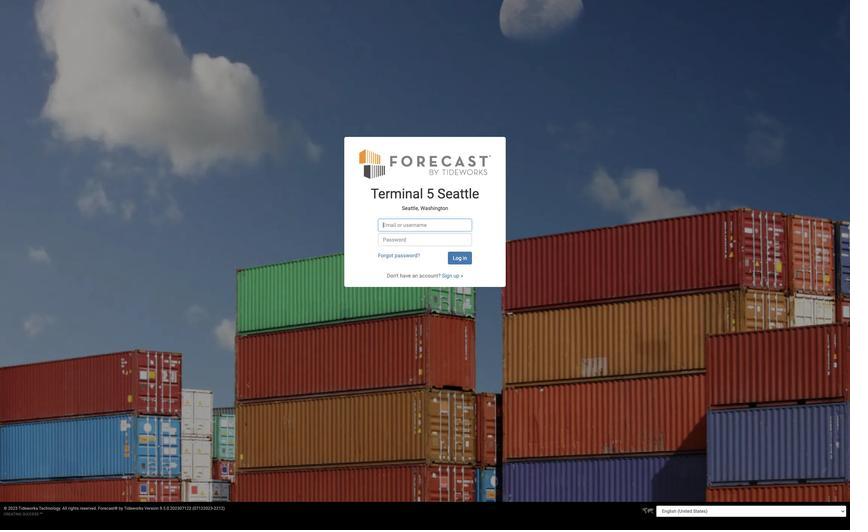 Task type: describe. For each thing, give the bounding box(es) containing it.
success
[[22, 512, 39, 517]]

log in button
[[448, 252, 472, 265]]

seattle
[[437, 186, 479, 202]]

forgot password? log in
[[378, 253, 467, 261]]

washington
[[420, 205, 448, 211]]

don't have an account? sign up »
[[387, 273, 463, 279]]

1 tideworks from the left
[[19, 506, 38, 511]]

log
[[453, 255, 462, 261]]

©
[[4, 506, 7, 511]]

2 tideworks from the left
[[124, 506, 143, 511]]

version
[[144, 506, 159, 511]]

forecast® by tideworks image
[[359, 148, 491, 180]]

terminal 5 seattle seattle, washington
[[371, 186, 479, 211]]

technology.
[[39, 506, 61, 511]]



Task type: vqa. For each thing, say whether or not it's contained in the screenshot.
Log in button
yes



Task type: locate. For each thing, give the bounding box(es) containing it.
up
[[453, 273, 459, 279]]

tideworks right by
[[124, 506, 143, 511]]

0 horizontal spatial tideworks
[[19, 506, 38, 511]]

have
[[400, 273, 411, 279]]

1 horizontal spatial tideworks
[[124, 506, 143, 511]]

2023
[[8, 506, 18, 511]]

(07122023-
[[192, 506, 214, 511]]

account?
[[419, 273, 441, 279]]

forgot
[[378, 253, 393, 259]]

sign
[[442, 273, 452, 279]]

9.5.0.202307122
[[160, 506, 191, 511]]

Password password field
[[378, 234, 472, 246]]

tideworks
[[19, 506, 38, 511], [124, 506, 143, 511]]

Email or username text field
[[378, 219, 472, 232]]

by
[[119, 506, 123, 511]]

© 2023 tideworks technology. all rights reserved. forecast® by tideworks version 9.5.0.202307122 (07122023-2212) creating success ℠
[[4, 506, 225, 517]]

forgot password? link
[[378, 253, 420, 259]]

all
[[62, 506, 67, 511]]

rights
[[68, 506, 79, 511]]

forecast®
[[98, 506, 118, 511]]

in
[[463, 255, 467, 261]]

password?
[[395, 253, 420, 259]]

creating
[[4, 512, 21, 517]]

terminal
[[371, 186, 423, 202]]

reserved.
[[80, 506, 97, 511]]

tideworks up success
[[19, 506, 38, 511]]

2212)
[[214, 506, 225, 511]]

»
[[461, 273, 463, 279]]

don't
[[387, 273, 399, 279]]

5
[[426, 186, 434, 202]]

seattle,
[[402, 205, 419, 211]]

sign up » link
[[442, 273, 463, 279]]

℠
[[40, 512, 42, 517]]

an
[[412, 273, 418, 279]]



